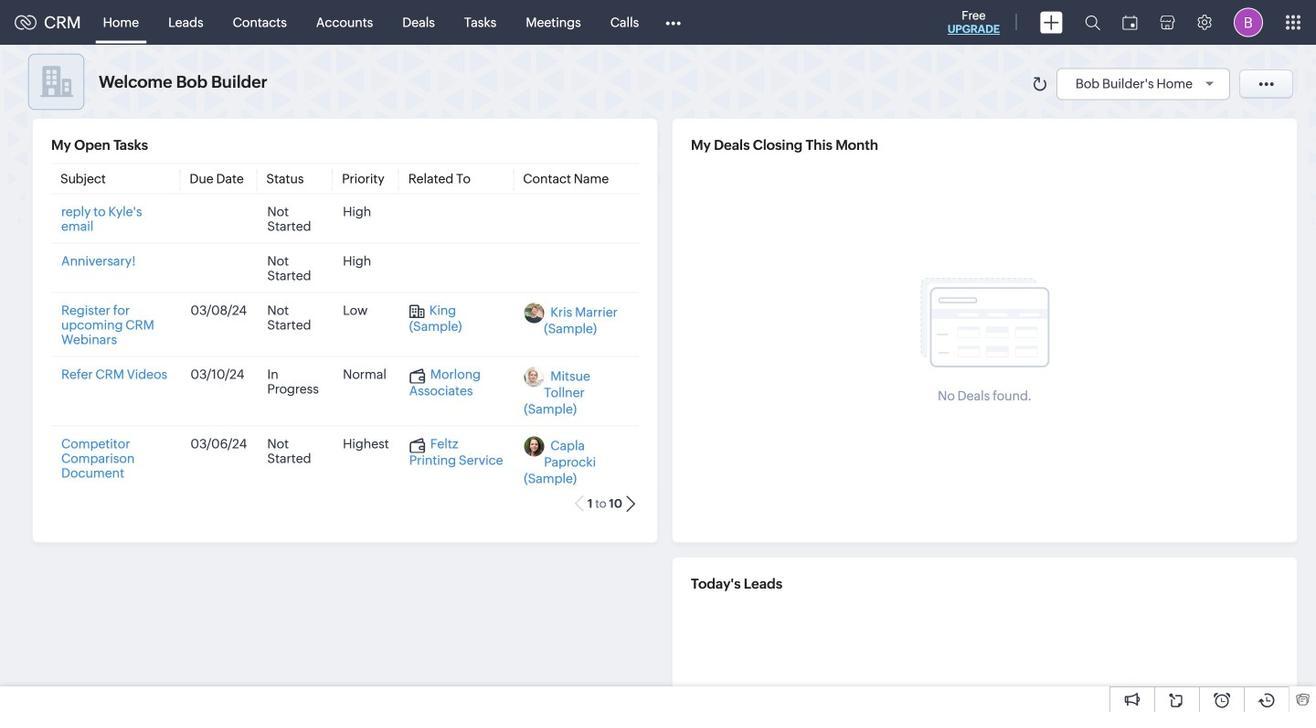 Task type: vqa. For each thing, say whether or not it's contained in the screenshot.
Attachments
no



Task type: locate. For each thing, give the bounding box(es) containing it.
create menu image
[[1040, 11, 1063, 33]]

search image
[[1085, 15, 1101, 30]]

profile element
[[1223, 0, 1274, 44]]

create menu element
[[1029, 0, 1074, 44]]

search element
[[1074, 0, 1112, 45]]



Task type: describe. For each thing, give the bounding box(es) containing it.
Other Modules field
[[654, 8, 693, 37]]

logo image
[[15, 15, 37, 30]]

calendar image
[[1123, 15, 1138, 30]]

profile image
[[1234, 8, 1263, 37]]



